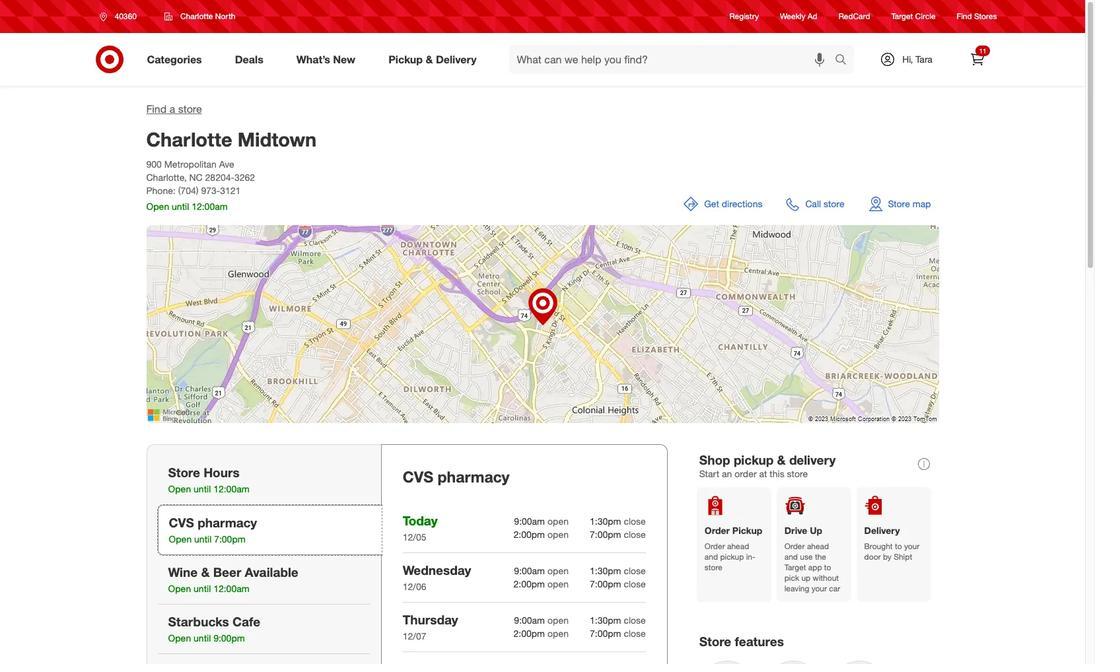 Task type: vqa. For each thing, say whether or not it's contained in the screenshot.
the right and
yes



Task type: locate. For each thing, give the bounding box(es) containing it.
2:00pm
[[514, 529, 545, 540], [514, 579, 545, 590], [514, 628, 545, 640]]

pickup up in- on the bottom of page
[[733, 525, 763, 537]]

1 close from the top
[[624, 516, 646, 527]]

1 vertical spatial 2:00pm
[[514, 579, 545, 590]]

1 vertical spatial store
[[168, 465, 200, 480]]

pharmacy
[[438, 468, 510, 486], [198, 515, 257, 531]]

2 9:00am from the top
[[514, 566, 545, 577]]

2:00pm open for wednesday
[[514, 579, 569, 590]]

ahead up the
[[807, 542, 829, 552]]

open inside store hours open until 12:00am
[[168, 484, 191, 495]]

pickup inside 'link'
[[389, 53, 423, 66]]

beer
[[213, 565, 241, 580]]

2 vertical spatial 1:30pm
[[590, 615, 622, 626]]

1 horizontal spatial your
[[905, 542, 920, 552]]

4 open from the top
[[548, 579, 569, 590]]

1 vertical spatial target
[[785, 563, 807, 573]]

2 vertical spatial store
[[700, 634, 732, 650]]

7:00pm for thursday
[[590, 628, 622, 640]]

3 2:00pm open from the top
[[514, 628, 569, 640]]

store left hours
[[168, 465, 200, 480]]

1 vertical spatial delivery
[[865, 525, 900, 537]]

2 close from the top
[[624, 529, 646, 540]]

2 vertical spatial 1:30pm close
[[590, 615, 646, 626]]

cvs up the today in the bottom left of the page
[[403, 468, 434, 486]]

7:00pm close for wednesday
[[590, 579, 646, 590]]

pickup inside order pickup order ahead and pickup in- store
[[733, 525, 763, 537]]

to up without
[[825, 563, 832, 573]]

1 vertical spatial pharmacy
[[198, 515, 257, 531]]

9:00am open for today
[[514, 516, 569, 527]]

find
[[957, 12, 972, 21], [146, 102, 167, 116]]

0 horizontal spatial find
[[146, 102, 167, 116]]

1 vertical spatial 7:00pm close
[[590, 579, 646, 590]]

0 vertical spatial charlotte
[[180, 11, 213, 21]]

1:30pm for today
[[590, 516, 622, 527]]

drive up order ahead and use the target app to pick up without leaving your car
[[785, 525, 841, 594]]

0 vertical spatial cvs
[[403, 468, 434, 486]]

2 ahead from the left
[[807, 542, 829, 552]]

pickup left in- on the bottom of page
[[721, 552, 744, 562]]

store inside store hours open until 12:00am
[[168, 465, 200, 480]]

close
[[624, 516, 646, 527], [624, 529, 646, 540], [624, 566, 646, 577], [624, 579, 646, 590], [624, 615, 646, 626], [624, 628, 646, 640]]

1 and from the left
[[705, 552, 718, 562]]

1 vertical spatial find
[[146, 102, 167, 116]]

metropolitan
[[164, 159, 217, 170]]

2 vertical spatial 2:00pm open
[[514, 628, 569, 640]]

12:00am inside 900 metropolitan ave charlotte, nc 28204-3262 phone: (704) 973-3121 open until 12:00am
[[192, 201, 228, 212]]

1 vertical spatial 9:00am
[[514, 566, 545, 577]]

thursday 12/07
[[403, 612, 458, 642]]

charlotte midtown map image
[[146, 225, 939, 424]]

pickup & delivery link
[[377, 45, 493, 74]]

0 vertical spatial 9:00am
[[514, 516, 545, 527]]

0 horizontal spatial delivery
[[436, 53, 477, 66]]

2 2:00pm open from the top
[[514, 579, 569, 590]]

store left the map
[[888, 198, 910, 209]]

until down the wine
[[194, 584, 211, 595]]

1 horizontal spatial target
[[892, 12, 913, 21]]

0 vertical spatial pharmacy
[[438, 468, 510, 486]]

0 vertical spatial pickup
[[389, 53, 423, 66]]

0 horizontal spatial pharmacy
[[198, 515, 257, 531]]

2 1:30pm close from the top
[[590, 566, 646, 577]]

charlotte inside dropdown button
[[180, 11, 213, 21]]

thursday
[[403, 612, 458, 628]]

0 horizontal spatial and
[[705, 552, 718, 562]]

midtown
[[238, 127, 317, 151]]

9:00am for thursday
[[514, 615, 545, 626]]

door
[[865, 552, 881, 562]]

call store
[[806, 198, 845, 209]]

your inside drive up order ahead and use the target app to pick up without leaving your car
[[812, 584, 827, 594]]

40360 button
[[91, 5, 151, 28]]

charlotte north
[[180, 11, 235, 21]]

charlotte left north
[[180, 11, 213, 21]]

1 vertical spatial to
[[825, 563, 832, 573]]

what's new link
[[285, 45, 372, 74]]

what's new
[[297, 53, 356, 66]]

until down starbucks
[[194, 633, 211, 644]]

12:00am down hours
[[214, 484, 250, 495]]

order for order pickup
[[705, 542, 725, 552]]

1 horizontal spatial cvs
[[403, 468, 434, 486]]

find for find a store
[[146, 102, 167, 116]]

your up the shipt
[[905, 542, 920, 552]]

open for store hours
[[168, 484, 191, 495]]

target inside drive up order ahead and use the target app to pick up without leaving your car
[[785, 563, 807, 573]]

3 close from the top
[[624, 566, 646, 577]]

1:30pm close for today
[[590, 516, 646, 527]]

0 vertical spatial your
[[905, 542, 920, 552]]

1 vertical spatial 1:30pm
[[590, 566, 622, 577]]

2 vertical spatial 9:00am
[[514, 615, 545, 626]]

cvs for cvs pharmacy
[[403, 468, 434, 486]]

store
[[888, 198, 910, 209], [168, 465, 200, 480], [700, 634, 732, 650]]

order
[[705, 525, 730, 537], [705, 542, 725, 552], [785, 542, 805, 552]]

delivery
[[436, 53, 477, 66], [865, 525, 900, 537]]

1:30pm
[[590, 516, 622, 527], [590, 566, 622, 577], [590, 615, 622, 626]]

1 vertical spatial 9:00am open
[[514, 566, 569, 577]]

1 horizontal spatial pharmacy
[[438, 468, 510, 486]]

1 horizontal spatial and
[[785, 552, 798, 562]]

1 horizontal spatial &
[[426, 53, 433, 66]]

& inside wine & beer available open until 12:00am
[[201, 565, 210, 580]]

store
[[178, 102, 202, 116], [824, 198, 845, 209], [787, 468, 808, 480], [705, 563, 723, 573]]

2:00pm open
[[514, 529, 569, 540], [514, 579, 569, 590], [514, 628, 569, 640]]

0 horizontal spatial pickup
[[389, 53, 423, 66]]

1 open from the top
[[548, 516, 569, 527]]

2 2:00pm from the top
[[514, 579, 545, 590]]

0 vertical spatial 7:00pm close
[[590, 529, 646, 540]]

open inside cvs pharmacy open until 7:00pm
[[169, 534, 192, 545]]

ahead up in- on the bottom of page
[[728, 542, 750, 552]]

pickup & delivery
[[389, 53, 477, 66]]

until inside store hours open until 12:00am
[[194, 484, 211, 495]]

ahead inside drive up order ahead and use the target app to pick up without leaving your car
[[807, 542, 829, 552]]

open
[[146, 201, 169, 212], [168, 484, 191, 495], [169, 534, 192, 545], [168, 584, 191, 595], [168, 633, 191, 644]]

2 horizontal spatial store
[[888, 198, 910, 209]]

target left "circle"
[[892, 12, 913, 21]]

and left in- on the bottom of page
[[705, 552, 718, 562]]

open
[[548, 516, 569, 527], [548, 529, 569, 540], [548, 566, 569, 577], [548, 579, 569, 590], [548, 615, 569, 626], [548, 628, 569, 640]]

1 vertical spatial cvs
[[169, 515, 194, 531]]

order inside drive up order ahead and use the target app to pick up without leaving your car
[[785, 542, 805, 552]]

1 vertical spatial 1:30pm close
[[590, 566, 646, 577]]

0 vertical spatial find
[[957, 12, 972, 21]]

2 vertical spatial 2:00pm
[[514, 628, 545, 640]]

2 vertical spatial 7:00pm close
[[590, 628, 646, 640]]

store left features at the bottom right
[[700, 634, 732, 650]]

12:00am down the beer
[[214, 584, 250, 595]]

open down starbucks
[[168, 633, 191, 644]]

wednesday 12/06
[[403, 563, 471, 593]]

open up cvs pharmacy open until 7:00pm
[[168, 484, 191, 495]]

nc
[[189, 172, 203, 183]]

and left use
[[785, 552, 798, 562]]

1 ahead from the left
[[728, 542, 750, 552]]

open down phone:
[[146, 201, 169, 212]]

0 horizontal spatial ahead
[[728, 542, 750, 552]]

order
[[735, 468, 757, 480]]

to inside drive up order ahead and use the target app to pick up without leaving your car
[[825, 563, 832, 573]]

0 horizontal spatial target
[[785, 563, 807, 573]]

900
[[146, 159, 162, 170]]

charlotte,
[[146, 172, 187, 183]]

store map button
[[861, 188, 939, 220]]

0 vertical spatial store
[[888, 198, 910, 209]]

1:30pm for wednesday
[[590, 566, 622, 577]]

pickup right 'new'
[[389, 53, 423, 66]]

find left a
[[146, 102, 167, 116]]

12/06
[[403, 581, 427, 593]]

900 metropolitan ave charlotte, nc 28204-3262 phone: (704) 973-3121 open until 12:00am
[[146, 159, 255, 212]]

1 9:00am from the top
[[514, 516, 545, 527]]

9:00am
[[514, 516, 545, 527], [514, 566, 545, 577], [514, 615, 545, 626]]

2 vertical spatial 12:00am
[[214, 584, 250, 595]]

a
[[170, 102, 175, 116]]

& for beer
[[201, 565, 210, 580]]

open down the wine
[[168, 584, 191, 595]]

pickup up order
[[734, 453, 774, 468]]

pickup
[[734, 453, 774, 468], [721, 552, 744, 562]]

0 vertical spatial pickup
[[734, 453, 774, 468]]

0 vertical spatial 2:00pm
[[514, 529, 545, 540]]

pharmacy inside cvs pharmacy open until 7:00pm
[[198, 515, 257, 531]]

9:00pm
[[214, 633, 245, 644]]

1 horizontal spatial to
[[895, 542, 902, 552]]

1 horizontal spatial ahead
[[807, 542, 829, 552]]

search
[[829, 54, 861, 67]]

search button
[[829, 45, 861, 77]]

cvs up the wine
[[169, 515, 194, 531]]

1 2:00pm from the top
[[514, 529, 545, 540]]

1 vertical spatial pickup
[[733, 525, 763, 537]]

0 vertical spatial 9:00am open
[[514, 516, 569, 527]]

until down hours
[[194, 484, 211, 495]]

delivery brought to your door by shipt
[[865, 525, 920, 562]]

0 horizontal spatial store
[[168, 465, 200, 480]]

open up the wine
[[169, 534, 192, 545]]

3 2:00pm from the top
[[514, 628, 545, 640]]

until inside starbucks cafe open until 9:00pm
[[194, 633, 211, 644]]

12:00am down 973-
[[192, 201, 228, 212]]

1:30pm close for thursday
[[590, 615, 646, 626]]

0 horizontal spatial your
[[812, 584, 827, 594]]

find for find stores
[[957, 12, 972, 21]]

0 vertical spatial 1:30pm
[[590, 516, 622, 527]]

1 1:30pm from the top
[[590, 516, 622, 527]]

1 horizontal spatial find
[[957, 12, 972, 21]]

7:00pm
[[590, 529, 622, 540], [214, 534, 246, 545], [590, 579, 622, 590], [590, 628, 622, 640]]

open inside wine & beer available open until 12:00am
[[168, 584, 191, 595]]

(704)
[[178, 185, 199, 196]]

charlotte
[[180, 11, 213, 21], [146, 127, 232, 151]]

2 7:00pm close from the top
[[590, 579, 646, 590]]

get
[[704, 198, 720, 209]]

weekly
[[780, 12, 806, 21]]

6 open from the top
[[548, 628, 569, 640]]

hours
[[204, 465, 240, 480]]

call store button
[[779, 188, 853, 220]]

in-
[[746, 552, 756, 562]]

0 vertical spatial 1:30pm close
[[590, 516, 646, 527]]

1 1:30pm close from the top
[[590, 516, 646, 527]]

3 1:30pm from the top
[[590, 615, 622, 626]]

7:00pm for wednesday
[[590, 579, 622, 590]]

store for store hours open until 12:00am
[[168, 465, 200, 480]]

1 vertical spatial pickup
[[721, 552, 744, 562]]

4 close from the top
[[624, 579, 646, 590]]

charlotte up metropolitan at the top left of page
[[146, 127, 232, 151]]

0 vertical spatial 12:00am
[[192, 201, 228, 212]]

3 open from the top
[[548, 566, 569, 577]]

1 vertical spatial charlotte
[[146, 127, 232, 151]]

your down without
[[812, 584, 827, 594]]

pharmacy for cvs pharmacy
[[438, 468, 510, 486]]

new
[[333, 53, 356, 66]]

1 vertical spatial 12:00am
[[214, 484, 250, 495]]

and inside drive up order ahead and use the target app to pick up without leaving your car
[[785, 552, 798, 562]]

3 9:00am open from the top
[[514, 615, 569, 626]]

use
[[800, 552, 813, 562]]

store features
[[700, 634, 784, 650]]

find a store
[[146, 102, 202, 116]]

2 vertical spatial &
[[201, 565, 210, 580]]

2 1:30pm from the top
[[590, 566, 622, 577]]

and for drive
[[785, 552, 798, 562]]

3 1:30pm close from the top
[[590, 615, 646, 626]]

weekly ad
[[780, 12, 818, 21]]

charlotte midtown
[[146, 127, 317, 151]]

shop pickup & delivery start an order at this store
[[700, 453, 836, 480]]

until up the wine
[[194, 534, 212, 545]]

and inside order pickup order ahead and pickup in- store
[[705, 552, 718, 562]]

7:00pm close for thursday
[[590, 628, 646, 640]]

until for starbucks
[[194, 633, 211, 644]]

open inside starbucks cafe open until 9:00pm
[[168, 633, 191, 644]]

store inside order pickup order ahead and pickup in- store
[[705, 563, 723, 573]]

2 vertical spatial 9:00am open
[[514, 615, 569, 626]]

3 7:00pm close from the top
[[590, 628, 646, 640]]

0 vertical spatial to
[[895, 542, 902, 552]]

0 horizontal spatial cvs
[[169, 515, 194, 531]]

& inside 'link'
[[426, 53, 433, 66]]

charlotte for charlotte north
[[180, 11, 213, 21]]

until inside cvs pharmacy open until 7:00pm
[[194, 534, 212, 545]]

1 horizontal spatial delivery
[[865, 525, 900, 537]]

1 2:00pm open from the top
[[514, 529, 569, 540]]

registry link
[[730, 11, 759, 22]]

3121
[[220, 185, 241, 196]]

1 7:00pm close from the top
[[590, 529, 646, 540]]

target up pick at the right bottom of page
[[785, 563, 807, 573]]

0 horizontal spatial to
[[825, 563, 832, 573]]

open for cvs pharmacy
[[169, 534, 192, 545]]

1 vertical spatial 2:00pm open
[[514, 579, 569, 590]]

1 vertical spatial your
[[812, 584, 827, 594]]

1 9:00am open from the top
[[514, 516, 569, 527]]

12:00am
[[192, 201, 228, 212], [214, 484, 250, 495], [214, 584, 250, 595]]

ave
[[219, 159, 234, 170]]

2 and from the left
[[785, 552, 798, 562]]

store inside button
[[888, 198, 910, 209]]

until down (704)
[[172, 201, 189, 212]]

ahead for up
[[807, 542, 829, 552]]

1 horizontal spatial pickup
[[733, 525, 763, 537]]

store for store features
[[700, 634, 732, 650]]

0 vertical spatial &
[[426, 53, 433, 66]]

get directions link
[[675, 188, 771, 220]]

0 horizontal spatial &
[[201, 565, 210, 580]]

cvs
[[403, 468, 434, 486], [169, 515, 194, 531]]

2 horizontal spatial &
[[777, 453, 786, 468]]

0 vertical spatial 2:00pm open
[[514, 529, 569, 540]]

2 9:00am open from the top
[[514, 566, 569, 577]]

cvs inside cvs pharmacy open until 7:00pm
[[169, 515, 194, 531]]

target circle link
[[892, 11, 936, 22]]

0 vertical spatial delivery
[[436, 53, 477, 66]]

& inside shop pickup & delivery start an order at this store
[[777, 453, 786, 468]]

1 vertical spatial &
[[777, 453, 786, 468]]

12/07
[[403, 631, 427, 642]]

1 horizontal spatial store
[[700, 634, 732, 650]]

to up the shipt
[[895, 542, 902, 552]]

leaving
[[785, 584, 810, 594]]

until inside wine & beer available open until 12:00am
[[194, 584, 211, 595]]

find left stores
[[957, 12, 972, 21]]

&
[[426, 53, 433, 66], [777, 453, 786, 468], [201, 565, 210, 580]]

5 close from the top
[[624, 615, 646, 626]]

9:00am open for wednesday
[[514, 566, 569, 577]]

ahead inside order pickup order ahead and pickup in- store
[[728, 542, 750, 552]]

to
[[895, 542, 902, 552], [825, 563, 832, 573]]

3 9:00am from the top
[[514, 615, 545, 626]]



Task type: describe. For each thing, give the bounding box(es) containing it.
by
[[883, 552, 892, 562]]

hi, tara
[[903, 54, 933, 65]]

5 open from the top
[[548, 615, 569, 626]]

12:00am inside store hours open until 12:00am
[[214, 484, 250, 495]]

brought
[[865, 542, 893, 552]]

6 close from the top
[[624, 628, 646, 640]]

2:00pm open for today
[[514, 529, 569, 540]]

start
[[700, 468, 720, 480]]

without
[[813, 574, 839, 584]]

2:00pm for wednesday
[[514, 579, 545, 590]]

28204-
[[205, 172, 235, 183]]

pharmacy for cvs pharmacy open until 7:00pm
[[198, 515, 257, 531]]

your inside delivery brought to your door by shipt
[[905, 542, 920, 552]]

north
[[215, 11, 235, 21]]

registry
[[730, 12, 759, 21]]

at
[[760, 468, 767, 480]]

starbucks
[[168, 615, 229, 630]]

12/05
[[403, 532, 427, 543]]

store hours open until 12:00am
[[168, 465, 250, 495]]

11 link
[[963, 45, 992, 74]]

9:00am open for thursday
[[514, 615, 569, 626]]

0 vertical spatial target
[[892, 12, 913, 21]]

features
[[735, 634, 784, 650]]

an
[[722, 468, 732, 480]]

40360
[[115, 11, 137, 21]]

charlotte north button
[[156, 5, 244, 28]]

order pickup order ahead and pickup in- store
[[705, 525, 763, 573]]

pick
[[785, 574, 800, 584]]

shop
[[700, 453, 731, 468]]

deals
[[235, 53, 263, 66]]

app
[[809, 563, 822, 573]]

delivery inside delivery brought to your door by shipt
[[865, 525, 900, 537]]

until for cvs
[[194, 534, 212, 545]]

stores
[[975, 12, 997, 21]]

target circle
[[892, 12, 936, 21]]

wine & beer available open until 12:00am
[[168, 565, 298, 595]]

today 12/05
[[403, 513, 438, 543]]

call
[[806, 198, 821, 209]]

open inside 900 metropolitan ave charlotte, nc 28204-3262 phone: (704) 973-3121 open until 12:00am
[[146, 201, 169, 212]]

this
[[770, 468, 785, 480]]

1:30pm for thursday
[[590, 615, 622, 626]]

cafe
[[233, 615, 260, 630]]

starbucks cafe open until 9:00pm
[[168, 615, 260, 644]]

and for order
[[705, 552, 718, 562]]

cvs pharmacy open until 7:00pm
[[169, 515, 257, 545]]

7:00pm for today
[[590, 529, 622, 540]]

open for starbucks cafe
[[168, 633, 191, 644]]

2 open from the top
[[548, 529, 569, 540]]

find a store link
[[146, 102, 202, 116]]

map
[[913, 198, 931, 209]]

to inside delivery brought to your door by shipt
[[895, 542, 902, 552]]

phone:
[[146, 185, 176, 196]]

store for store map
[[888, 198, 910, 209]]

7:00pm inside cvs pharmacy open until 7:00pm
[[214, 534, 246, 545]]

find stores link
[[957, 11, 997, 22]]

order for drive up
[[785, 542, 805, 552]]

today
[[403, 513, 438, 529]]

what's
[[297, 53, 330, 66]]

deals link
[[224, 45, 280, 74]]

pickup inside order pickup order ahead and pickup in- store
[[721, 552, 744, 562]]

12:00am inside wine & beer available open until 12:00am
[[214, 584, 250, 595]]

tara
[[916, 54, 933, 65]]

2:00pm open for thursday
[[514, 628, 569, 640]]

get directions
[[704, 198, 763, 209]]

2:00pm for today
[[514, 529, 545, 540]]

cvs for cvs pharmacy open until 7:00pm
[[169, 515, 194, 531]]

wine
[[168, 565, 198, 580]]

wednesday
[[403, 563, 471, 578]]

9:00am for wednesday
[[514, 566, 545, 577]]

find stores
[[957, 12, 997, 21]]

circle
[[916, 12, 936, 21]]

shipt
[[894, 552, 913, 562]]

available
[[245, 565, 298, 580]]

9:00am for today
[[514, 516, 545, 527]]

11
[[980, 47, 987, 55]]

charlotte for charlotte midtown
[[146, 127, 232, 151]]

categories
[[147, 53, 202, 66]]

redcard
[[839, 12, 871, 21]]

drive
[[785, 525, 808, 537]]

up
[[802, 574, 811, 584]]

What can we help you find? suggestions appear below search field
[[509, 45, 838, 74]]

ad
[[808, 12, 818, 21]]

redcard link
[[839, 11, 871, 22]]

delivery inside 'link'
[[436, 53, 477, 66]]

store capabilities with hours, vertical tabs tab list
[[146, 445, 382, 665]]

store inside shop pickup & delivery start an order at this store
[[787, 468, 808, 480]]

3262
[[235, 172, 255, 183]]

1:30pm close for wednesday
[[590, 566, 646, 577]]

car
[[830, 584, 841, 594]]

delivery
[[790, 453, 836, 468]]

pickup inside shop pickup & delivery start an order at this store
[[734, 453, 774, 468]]

the
[[815, 552, 827, 562]]

2:00pm for thursday
[[514, 628, 545, 640]]

7:00pm close for today
[[590, 529, 646, 540]]

until inside 900 metropolitan ave charlotte, nc 28204-3262 phone: (704) 973-3121 open until 12:00am
[[172, 201, 189, 212]]

973-
[[201, 185, 220, 196]]

store inside button
[[824, 198, 845, 209]]

ahead for pickup
[[728, 542, 750, 552]]

cvs pharmacy
[[403, 468, 510, 486]]

hi,
[[903, 54, 913, 65]]

directions
[[722, 198, 763, 209]]

weekly ad link
[[780, 11, 818, 22]]

until for store
[[194, 484, 211, 495]]

& for delivery
[[426, 53, 433, 66]]

categories link
[[136, 45, 219, 74]]



